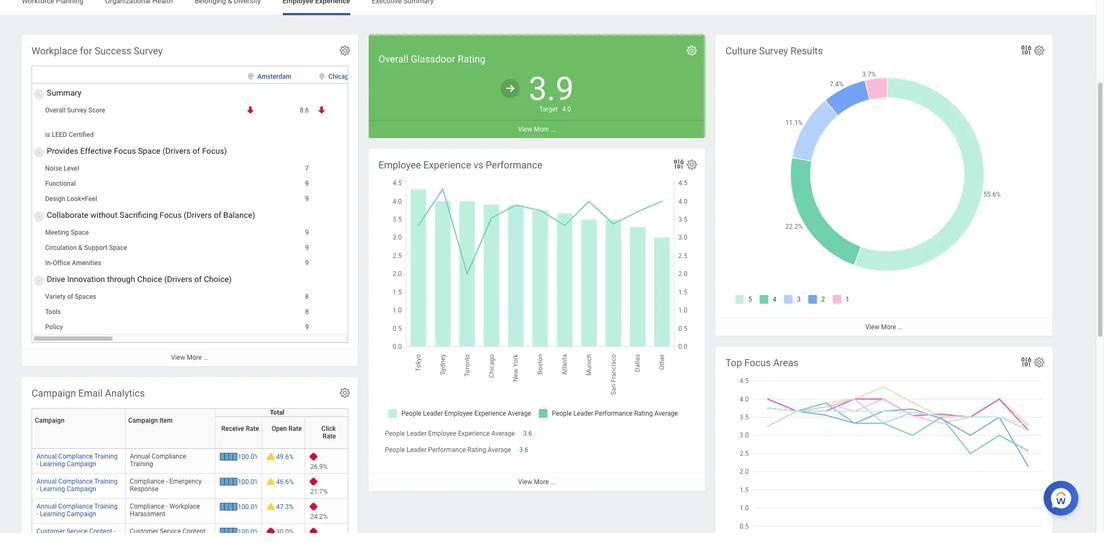 Task type: vqa. For each thing, say whether or not it's contained in the screenshot.


Task type: describe. For each thing, give the bounding box(es) containing it.
employee experience vs performance
[[379, 159, 543, 171]]

46.6% button
[[276, 479, 296, 487]]

21.7% button
[[310, 488, 330, 497]]

1 vertical spatial space
[[71, 229, 89, 237]]

of for choice)
[[194, 275, 202, 285]]

1 annual compliance training - learning campaign link from the top
[[36, 451, 118, 469]]

training for compliance - workplace harassment
[[94, 504, 118, 511]]

deteriorating element containing 7.4
[[318, 106, 370, 115]]

view for culture survey results
[[866, 324, 880, 332]]

view more ... for culture survey results
[[866, 324, 904, 332]]

9 for policy
[[305, 324, 309, 332]]

campaign inside the campaign item button
[[128, 418, 158, 425]]

survey for culture survey results
[[760, 45, 789, 57]]

support
[[84, 244, 107, 252]]

- for compliance - workplace harassment
[[36, 511, 38, 519]]

24.2%
[[310, 514, 328, 521]]

configure and view chart data image
[[1021, 356, 1034, 369]]

culture
[[726, 45, 757, 57]]

0 horizontal spatial focus
[[114, 146, 136, 156]]

meeting space
[[45, 229, 89, 237]]

click rate
[[322, 426, 336, 441]]

design
[[45, 195, 65, 203]]

amsterdam
[[258, 73, 292, 81]]

26.9% button
[[310, 463, 330, 472]]

configure top focus areas image
[[1034, 357, 1046, 369]]

areas
[[774, 358, 799, 369]]

average for people leader performance rating average
[[488, 447, 511, 455]]

culture survey results element
[[716, 35, 1053, 336]]

campaign item button
[[128, 409, 220, 449]]

4.0
[[563, 105, 572, 113]]

score
[[88, 107, 105, 114]]

view more ... for employee experience vs performance
[[518, 479, 556, 487]]

annual compliance training - learning campaign for harassment
[[36, 504, 118, 519]]

in-office amenities
[[45, 260, 101, 267]]

sacrificing
[[120, 211, 158, 221]]

noise level
[[45, 165, 79, 173]]

compliance - emergency response
[[130, 479, 202, 494]]

functional
[[45, 180, 76, 188]]

rating inside the employee experience vs performance element
[[468, 447, 486, 455]]

(drivers for focus
[[184, 211, 212, 221]]

&
[[78, 244, 83, 252]]

glassdoor
[[411, 53, 456, 65]]

9 for functional
[[305, 180, 309, 188]]

100.0% for 47.3%
[[238, 504, 259, 512]]

average for people leader employee experience average
[[492, 431, 515, 438]]

annual inside annual compliance training
[[130, 453, 150, 461]]

46.6%
[[276, 479, 294, 487]]

office
[[53, 260, 70, 267]]

compliance - workplace harassment
[[130, 504, 200, 519]]

configure employee experience vs performance image
[[686, 159, 698, 171]]

provides
[[47, 146, 78, 156]]

customer service content element
[[130, 526, 206, 534]]

1 horizontal spatial performance
[[486, 159, 543, 171]]

total
[[270, 409, 285, 417]]

top focus areas element
[[716, 347, 1053, 534]]

(drivers for choice
[[164, 275, 192, 285]]

neutral good image
[[500, 79, 521, 99]]

leader for performance
[[407, 447, 427, 455]]

view more ... for workplace for success survey
[[171, 354, 209, 362]]

is leed certified
[[45, 131, 94, 139]]

deteriorating element containing 8.6
[[247, 106, 309, 115]]

meeting
[[45, 229, 69, 237]]

item
[[160, 418, 173, 425]]

annual for compliance - emergency response
[[36, 479, 57, 486]]

rate for click rate
[[323, 433, 336, 441]]

annual compliance training
[[130, 453, 186, 469]]

6 for 8
[[366, 309, 370, 316]]

0 horizontal spatial performance
[[428, 447, 466, 455]]

100.0% button for 46.6%
[[238, 479, 261, 487]]

space for focus
[[138, 146, 161, 156]]

receive rate button
[[218, 409, 266, 441]]

click rate button
[[308, 426, 336, 441]]

leed
[[52, 131, 67, 139]]

... for employee experience vs performance
[[551, 479, 556, 487]]

annual compliance training - learning campaign link for harassment
[[36, 501, 118, 519]]

top focus areas
[[726, 358, 799, 369]]

training inside annual compliance training
[[130, 461, 153, 469]]

policy
[[45, 324, 63, 332]]

view more ... link for workplace for success survey
[[22, 349, 358, 367]]

workplace inside the compliance - workplace harassment
[[170, 504, 200, 511]]

provides effective focus space (drivers of focus)
[[47, 146, 227, 156]]

compliance inside the compliance - workplace harassment
[[130, 504, 164, 511]]

innovation
[[67, 275, 105, 285]]

chicago
[[329, 73, 353, 81]]

1 vertical spatial employee
[[428, 431, 457, 438]]

response
[[130, 486, 159, 494]]

annual compliance training - learning campaign link for response
[[36, 476, 118, 494]]

people for people leader employee experience average
[[385, 431, 405, 438]]

click
[[322, 426, 336, 433]]

level
[[64, 165, 79, 173]]

receive rate
[[222, 426, 259, 433]]

variety of spaces
[[45, 293, 96, 301]]

3.6 button for people leader performance rating average
[[520, 446, 530, 455]]

results
[[791, 45, 824, 57]]

campaign button
[[35, 409, 129, 449]]

survey for overall survey score
[[67, 107, 87, 114]]

24.2% button
[[310, 513, 330, 522]]

26.9%
[[310, 464, 328, 471]]

3.9 target 4.0
[[529, 70, 574, 113]]

overall for 8.6
[[45, 107, 65, 114]]

people for people leader performance rating average
[[385, 447, 405, 455]]

circulation & support space
[[45, 244, 127, 252]]

vs
[[474, 159, 484, 171]]

look+feel
[[67, 195, 97, 203]]

- inside the compliance - workplace harassment
[[166, 504, 168, 511]]

of for balance)
[[214, 211, 221, 221]]

(drivers for space
[[163, 146, 191, 156]]

workplace for success survey
[[32, 45, 163, 57]]

- for compliance - emergency response
[[36, 486, 38, 494]]

view more ... link for employee experience vs performance
[[369, 474, 705, 492]]

more for employee experience vs performance
[[534, 479, 549, 487]]

collaborate without sacrificing focus (drivers of balance)
[[47, 211, 255, 221]]

0 vertical spatial 7
[[305, 165, 309, 173]]

certified
[[69, 131, 94, 139]]

... for workplace for success survey
[[204, 354, 209, 362]]

variety
[[45, 293, 66, 301]]

6 for 7
[[366, 165, 370, 173]]

1 vertical spatial experience
[[458, 431, 490, 438]]

in-
[[45, 260, 53, 267]]

for
[[80, 45, 92, 57]]

employee experience vs performance element
[[369, 149, 705, 492]]

3.9
[[529, 70, 574, 108]]

overall survey score
[[45, 107, 105, 114]]

1 horizontal spatial survey
[[134, 45, 163, 57]]

spaces
[[75, 293, 96, 301]]

campaign email analytics
[[32, 388, 145, 400]]

collapse image for collaborate without sacrificing focus (drivers of balance)
[[34, 211, 41, 224]]



Task type: locate. For each thing, give the bounding box(es) containing it.
rate up 26.9% button
[[323, 433, 336, 441]]

configure and view chart data image for employee experience vs performance
[[673, 158, 686, 171]]

rate
[[246, 426, 259, 433], [289, 426, 302, 433], [323, 433, 336, 441]]

configure and view chart data image inside culture survey results element
[[1021, 44, 1034, 57]]

0 vertical spatial overall
[[379, 53, 409, 65]]

2 collapse image from the top
[[34, 211, 41, 224]]

2 annual compliance training - learning campaign from the top
[[36, 479, 118, 494]]

... inside workplace for success survey element
[[204, 354, 209, 362]]

1 leader from the top
[[407, 431, 427, 438]]

learning for harassment
[[40, 511, 65, 519]]

focus right sacrificing
[[160, 211, 182, 221]]

0 vertical spatial annual compliance training - learning campaign
[[36, 453, 118, 469]]

0 vertical spatial learning
[[40, 461, 65, 469]]

1 100.0% button from the top
[[238, 453, 261, 462]]

0 vertical spatial annual compliance training - learning campaign link
[[36, 451, 118, 469]]

0 vertical spatial 100.0%
[[238, 454, 259, 462]]

design look+feel
[[45, 195, 97, 203]]

100.0% down receive rate
[[238, 454, 259, 462]]

collapse image left provides
[[34, 146, 41, 160]]

-
[[36, 461, 38, 469], [166, 479, 168, 486], [36, 486, 38, 494], [166, 504, 168, 511], [36, 511, 38, 519]]

overall down summary at the left of the page
[[45, 107, 65, 114]]

1 vertical spatial 3.6 button
[[520, 446, 530, 455]]

1 people from the top
[[385, 431, 405, 438]]

3.6 button
[[523, 430, 534, 439], [520, 446, 530, 455]]

email
[[78, 388, 103, 400]]

0 vertical spatial workplace
[[32, 45, 78, 57]]

2 vertical spatial 100.0%
[[238, 504, 259, 512]]

9 for in-office amenities
[[305, 260, 309, 267]]

3 100.0% from the top
[[238, 504, 259, 512]]

2 horizontal spatial space
[[138, 146, 161, 156]]

of right 'variety'
[[67, 293, 73, 301]]

summary
[[47, 88, 82, 98]]

location image left chicago
[[318, 73, 326, 81]]

2 learning from the top
[[40, 486, 65, 494]]

1 collapse image from the top
[[34, 146, 41, 160]]

2 horizontal spatial survey
[[760, 45, 789, 57]]

0 horizontal spatial workplace
[[32, 45, 78, 57]]

100.0% left 47.3%
[[238, 504, 259, 512]]

0 horizontal spatial rate
[[246, 426, 259, 433]]

0 horizontal spatial space
[[71, 229, 89, 237]]

0 horizontal spatial survey
[[67, 107, 87, 114]]

2 deteriorating image from the left
[[318, 106, 326, 114]]

overall inside workplace for success survey element
[[45, 107, 65, 114]]

0 vertical spatial 100.0% button
[[238, 453, 261, 462]]

view more ... inside workplace for success survey element
[[171, 354, 209, 362]]

100.0% for 46.6%
[[238, 479, 259, 487]]

view more ...
[[518, 126, 556, 133], [866, 324, 904, 332], [171, 354, 209, 362], [518, 479, 556, 487]]

leader up people leader performance rating average
[[407, 431, 427, 438]]

(drivers left focus)
[[163, 146, 191, 156]]

training up response
[[130, 461, 153, 469]]

overall
[[379, 53, 409, 65], [45, 107, 65, 114]]

2 100.0% from the top
[[238, 479, 259, 487]]

0 vertical spatial space
[[138, 146, 161, 156]]

47.3% button
[[276, 504, 296, 512]]

survey left score
[[67, 107, 87, 114]]

3.6 for people leader performance rating average
[[520, 447, 529, 455]]

tab list
[[11, 0, 1086, 15]]

average
[[492, 431, 515, 438], [488, 447, 511, 455]]

effective
[[80, 146, 112, 156]]

0 vertical spatial people
[[385, 431, 405, 438]]

... for culture survey results
[[898, 324, 904, 332]]

1 horizontal spatial overall
[[379, 53, 409, 65]]

collapse image left collaborate
[[34, 211, 41, 224]]

6
[[366, 165, 370, 173], [366, 309, 370, 316]]

0 vertical spatial 6
[[366, 165, 370, 173]]

people
[[385, 431, 405, 438], [385, 447, 405, 455]]

0 vertical spatial 3.6
[[523, 431, 533, 438]]

of left choice)
[[194, 275, 202, 285]]

1 vertical spatial rating
[[468, 447, 486, 455]]

space right effective
[[138, 146, 161, 156]]

0 vertical spatial collapse image
[[34, 146, 41, 160]]

1 horizontal spatial employee
[[428, 431, 457, 438]]

annual for annual compliance training
[[36, 453, 57, 461]]

chicago link
[[329, 71, 353, 81]]

focus inside top focus areas 'element'
[[745, 358, 771, 369]]

of left focus)
[[193, 146, 200, 156]]

view for workplace for success survey
[[171, 354, 185, 362]]

without
[[90, 211, 118, 221]]

view inside workplace for success survey element
[[171, 354, 185, 362]]

survey right culture
[[760, 45, 789, 57]]

space for support
[[109, 244, 127, 252]]

1 horizontal spatial deteriorating element
[[318, 106, 370, 115]]

people leader employee experience average
[[385, 431, 515, 438]]

open
[[272, 426, 287, 433]]

1 vertical spatial learning
[[40, 486, 65, 494]]

100.0%
[[238, 454, 259, 462], [238, 479, 259, 487], [238, 504, 259, 512]]

1 deteriorating image from the left
[[247, 106, 255, 114]]

location image left amsterdam
[[247, 73, 255, 81]]

training
[[94, 453, 118, 461], [130, 461, 153, 469], [94, 479, 118, 486], [94, 504, 118, 511]]

culture survey results
[[726, 45, 824, 57]]

0 horizontal spatial deteriorating element
[[247, 106, 309, 115]]

choice
[[137, 275, 162, 285]]

circulation
[[45, 244, 77, 252]]

leader down people leader employee experience average
[[407, 447, 427, 455]]

training for annual compliance training
[[94, 453, 118, 461]]

emergency
[[170, 479, 202, 486]]

2 vertical spatial 100.0% button
[[238, 504, 261, 512]]

training for compliance - emergency response
[[94, 479, 118, 486]]

open rate button
[[265, 409, 309, 441]]

overall for 3.9
[[379, 53, 409, 65]]

rate for open rate
[[289, 426, 302, 433]]

collapse image
[[34, 88, 41, 101]]

2 100.0% button from the top
[[238, 479, 261, 487]]

8
[[366, 195, 370, 203], [366, 229, 370, 237], [366, 244, 370, 252], [305, 293, 309, 301], [366, 293, 370, 301], [305, 309, 309, 316]]

100.0% left 46.6%
[[238, 479, 259, 487]]

configure image
[[686, 45, 698, 57]]

1 learning from the top
[[40, 461, 65, 469]]

3.6 for people leader employee experience average
[[523, 431, 533, 438]]

1 deteriorating element from the left
[[247, 106, 309, 115]]

49.6%
[[276, 454, 294, 462]]

configure and view chart data image inside the employee experience vs performance element
[[673, 158, 686, 171]]

annual compliance training element
[[130, 451, 186, 469]]

7.4
[[361, 107, 370, 114]]

1 horizontal spatial focus
[[160, 211, 182, 221]]

survey inside culture survey results element
[[760, 45, 789, 57]]

100.0% for 49.6%
[[238, 454, 259, 462]]

space right support
[[109, 244, 127, 252]]

annual compliance training - learning campaign for response
[[36, 479, 118, 494]]

100.0% button down receive rate
[[238, 453, 261, 462]]

through
[[107, 275, 135, 285]]

view more ... inside culture survey results element
[[866, 324, 904, 332]]

is
[[45, 131, 50, 139]]

1 100.0% from the top
[[238, 454, 259, 462]]

1 vertical spatial 100.0%
[[238, 479, 259, 487]]

rate right receive
[[246, 426, 259, 433]]

100.0% button left 47.3%
[[238, 504, 261, 512]]

view more ... inside the employee experience vs performance element
[[518, 479, 556, 487]]

9 for design look+feel
[[305, 195, 309, 203]]

rate right open
[[289, 426, 302, 433]]

workplace
[[32, 45, 78, 57], [170, 504, 200, 511]]

collapse image for provides effective focus space (drivers of focus)
[[34, 146, 41, 160]]

configure workplace for success survey image
[[339, 45, 351, 57]]

7 for functional
[[366, 180, 370, 188]]

rate for receive rate
[[246, 426, 259, 433]]

1 vertical spatial (drivers
[[184, 211, 212, 221]]

2 vertical spatial annual compliance training - learning campaign
[[36, 504, 118, 519]]

3 annual compliance training - learning campaign from the top
[[36, 504, 118, 519]]

... inside the employee experience vs performance element
[[551, 479, 556, 487]]

1 vertical spatial 6
[[366, 309, 370, 316]]

leader
[[407, 431, 427, 438], [407, 447, 427, 455]]

space
[[138, 146, 161, 156], [71, 229, 89, 237], [109, 244, 127, 252]]

1 horizontal spatial space
[[109, 244, 127, 252]]

of
[[193, 146, 200, 156], [214, 211, 221, 221], [194, 275, 202, 285], [67, 293, 73, 301]]

0 horizontal spatial configure and view chart data image
[[673, 158, 686, 171]]

view more ... link
[[369, 120, 705, 138], [716, 318, 1053, 336], [22, 349, 358, 367], [369, 474, 705, 492]]

deteriorating element down amsterdam
[[247, 106, 309, 115]]

location image for amsterdam
[[247, 73, 255, 81]]

view for employee experience vs performance
[[518, 479, 533, 487]]

performance right vs
[[486, 159, 543, 171]]

0 horizontal spatial location image
[[247, 73, 255, 81]]

1 horizontal spatial location image
[[318, 73, 326, 81]]

0 vertical spatial 3.6 button
[[523, 430, 534, 439]]

3.6
[[523, 431, 533, 438], [520, 447, 529, 455]]

drive
[[47, 275, 65, 285]]

1 vertical spatial collapse image
[[34, 211, 41, 224]]

(drivers right choice
[[164, 275, 192, 285]]

compliance - workplace harassment element
[[130, 501, 200, 519]]

1 vertical spatial focus
[[160, 211, 182, 221]]

deteriorating image for 8.6
[[247, 106, 255, 114]]

collapse image
[[34, 146, 41, 160], [34, 211, 41, 224], [34, 275, 41, 288]]

experience left vs
[[424, 159, 471, 171]]

more inside the employee experience vs performance element
[[534, 479, 549, 487]]

7 for policy
[[366, 324, 370, 332]]

receive
[[222, 426, 244, 433]]

training left response
[[94, 479, 118, 486]]

workplace for success survey element
[[22, 35, 1105, 367]]

top
[[726, 358, 743, 369]]

1 horizontal spatial rate
[[289, 426, 302, 433]]

9 for circulation & support space
[[305, 244, 309, 252]]

harassment
[[130, 511, 165, 519]]

0 vertical spatial performance
[[486, 159, 543, 171]]

compliance - emergency response element
[[130, 476, 202, 494]]

focus)
[[202, 146, 227, 156]]

1 vertical spatial 3.6
[[520, 447, 529, 455]]

of left balance) at left
[[214, 211, 221, 221]]

location image for chicago
[[318, 73, 326, 81]]

learning for response
[[40, 486, 65, 494]]

of for focus)
[[193, 146, 200, 156]]

amenities
[[72, 260, 101, 267]]

0 vertical spatial configure and view chart data image
[[1021, 44, 1034, 57]]

0 vertical spatial average
[[492, 431, 515, 438]]

0 vertical spatial focus
[[114, 146, 136, 156]]

47.3%
[[276, 504, 294, 512]]

open rate
[[272, 426, 302, 433]]

campaign email analytics element
[[22, 378, 358, 534]]

experience up people leader performance rating average
[[458, 431, 490, 438]]

analytics
[[105, 388, 145, 400]]

deteriorating image
[[247, 106, 255, 114], [318, 106, 326, 114]]

0 horizontal spatial employee
[[379, 159, 421, 171]]

(drivers left balance) at left
[[184, 211, 212, 221]]

overall left 'glassdoor'
[[379, 53, 409, 65]]

collaborate
[[47, 211, 88, 221]]

2 vertical spatial annual compliance training - learning campaign link
[[36, 501, 118, 519]]

1 vertical spatial average
[[488, 447, 511, 455]]

0 vertical spatial leader
[[407, 431, 427, 438]]

training down campaign button
[[94, 453, 118, 461]]

compliance inside annual compliance training
[[152, 453, 186, 461]]

... inside culture survey results element
[[898, 324, 904, 332]]

campaign item
[[128, 418, 173, 425]]

survey right success
[[134, 45, 163, 57]]

- inside compliance - emergency response
[[166, 479, 168, 486]]

0 horizontal spatial deteriorating image
[[247, 106, 255, 114]]

more inside culture survey results element
[[882, 324, 897, 332]]

rating right 'glassdoor'
[[458, 53, 486, 65]]

2 deteriorating element from the left
[[318, 106, 370, 115]]

annual compliance training - learning campaign
[[36, 453, 118, 469], [36, 479, 118, 494], [36, 504, 118, 519]]

8.6
[[300, 107, 309, 114]]

3.6 button for people leader employee experience average
[[523, 430, 534, 439]]

experience
[[424, 159, 471, 171], [458, 431, 490, 438]]

view more ... link for culture survey results
[[716, 318, 1053, 336]]

1 vertical spatial 100.0% button
[[238, 479, 261, 487]]

more for workplace for success survey
[[187, 354, 202, 362]]

0 vertical spatial employee
[[379, 159, 421, 171]]

2 horizontal spatial focus
[[745, 358, 771, 369]]

1 vertical spatial 7
[[366, 180, 370, 188]]

2 vertical spatial (drivers
[[164, 275, 192, 285]]

2 vertical spatial focus
[[745, 358, 771, 369]]

2 leader from the top
[[407, 447, 427, 455]]

rate inside 'click rate'
[[323, 433, 336, 441]]

2 horizontal spatial rate
[[323, 433, 336, 441]]

1 vertical spatial people
[[385, 447, 405, 455]]

1 vertical spatial leader
[[407, 447, 427, 455]]

2 vertical spatial learning
[[40, 511, 65, 519]]

configure and view chart data image left 'configure culture survey results' icon
[[1021, 44, 1034, 57]]

3 collapse image from the top
[[34, 275, 41, 288]]

collapse image for drive innovation through choice (drivers of choice)
[[34, 275, 41, 288]]

3 annual compliance training - learning campaign link from the top
[[36, 501, 118, 519]]

1 annual compliance training - learning campaign from the top
[[36, 453, 118, 469]]

1 6 from the top
[[366, 165, 370, 173]]

1 vertical spatial overall
[[45, 107, 65, 114]]

deteriorating image right 8.6
[[318, 106, 326, 114]]

configure and view chart data image left configure employee experience vs performance icon
[[673, 158, 686, 171]]

more inside workplace for success survey element
[[187, 354, 202, 362]]

9 for meeting space
[[305, 229, 309, 237]]

49.6% button
[[276, 453, 296, 462]]

tools
[[45, 309, 61, 316]]

1 horizontal spatial workplace
[[170, 504, 200, 511]]

deteriorating element
[[247, 106, 309, 115], [318, 106, 370, 115]]

success
[[95, 45, 131, 57]]

balance)
[[224, 211, 255, 221]]

2 location image from the left
[[318, 73, 326, 81]]

deteriorating element down chicago
[[318, 106, 370, 115]]

9
[[305, 180, 309, 188], [305, 195, 309, 203], [305, 229, 309, 237], [305, 244, 309, 252], [305, 260, 309, 267], [366, 260, 370, 267], [305, 324, 309, 332]]

(drivers
[[163, 146, 191, 156], [184, 211, 212, 221], [164, 275, 192, 285]]

2 vertical spatial space
[[109, 244, 127, 252]]

- for annual compliance training
[[36, 461, 38, 469]]

8 for design look+feel
[[366, 195, 370, 203]]

rating down people leader employee experience average
[[468, 447, 486, 455]]

target
[[540, 105, 558, 113]]

more for culture survey results
[[882, 324, 897, 332]]

...
[[551, 126, 556, 133], [898, 324, 904, 332], [204, 354, 209, 362], [551, 479, 556, 487]]

deteriorating image left 8.6
[[247, 106, 255, 114]]

compliance
[[58, 453, 93, 461], [152, 453, 186, 461], [58, 479, 93, 486], [130, 479, 164, 486], [58, 504, 93, 511], [130, 504, 164, 511]]

drive innovation through choice (drivers of choice)
[[47, 275, 232, 285]]

1 vertical spatial annual compliance training - learning campaign link
[[36, 476, 118, 494]]

8 for circulation & support space
[[366, 244, 370, 252]]

deteriorating image for 7.4
[[318, 106, 326, 114]]

2 annual compliance training - learning campaign link from the top
[[36, 476, 118, 494]]

choice)
[[204, 275, 232, 285]]

2 people from the top
[[385, 447, 405, 455]]

1 vertical spatial annual compliance training - learning campaign
[[36, 479, 118, 494]]

compliance inside compliance - emergency response
[[130, 479, 164, 486]]

8 for meeting space
[[366, 229, 370, 237]]

2 6 from the top
[[366, 309, 370, 316]]

view inside the employee experience vs performance element
[[518, 479, 533, 487]]

campaign
[[32, 388, 76, 400], [35, 418, 65, 425], [128, 418, 158, 425], [67, 461, 96, 469], [67, 486, 96, 494], [67, 511, 96, 519]]

location image
[[247, 73, 255, 81], [318, 73, 326, 81]]

space up &
[[71, 229, 89, 237]]

focus right effective
[[114, 146, 136, 156]]

people leader performance rating average
[[385, 447, 511, 455]]

annual for compliance - workplace harassment
[[36, 504, 57, 511]]

noise
[[45, 165, 62, 173]]

configure campaign email analytics image
[[339, 388, 351, 400]]

overall glassdoor rating
[[379, 53, 486, 65]]

workplace down emergency
[[170, 504, 200, 511]]

3 learning from the top
[[40, 511, 65, 519]]

100.0% button for 47.3%
[[238, 504, 261, 512]]

configure culture survey results image
[[1034, 45, 1046, 57]]

campaign inside campaign button
[[35, 418, 65, 425]]

8 for variety of spaces
[[366, 293, 370, 301]]

collapse image left drive
[[34, 275, 41, 288]]

0 horizontal spatial overall
[[45, 107, 65, 114]]

performance down people leader employee experience average
[[428, 447, 466, 455]]

1 vertical spatial configure and view chart data image
[[673, 158, 686, 171]]

configure and view chart data image for culture survey results
[[1021, 44, 1034, 57]]

1 location image from the left
[[247, 73, 255, 81]]

configure and view chart data image
[[1021, 44, 1034, 57], [673, 158, 686, 171]]

training left harassment
[[94, 504, 118, 511]]

focus right top
[[745, 358, 771, 369]]

100.0% button left 46.6%
[[238, 479, 261, 487]]

100.0% button for 49.6%
[[238, 453, 261, 462]]

3 100.0% button from the top
[[238, 504, 261, 512]]

1 horizontal spatial deteriorating image
[[318, 106, 326, 114]]

view inside culture survey results element
[[866, 324, 880, 332]]

1 horizontal spatial configure and view chart data image
[[1021, 44, 1034, 57]]

1 vertical spatial performance
[[428, 447, 466, 455]]

0 vertical spatial rating
[[458, 53, 486, 65]]

21.7%
[[310, 489, 328, 496]]

1 vertical spatial workplace
[[170, 504, 200, 511]]

0 vertical spatial experience
[[424, 159, 471, 171]]

amsterdam link
[[258, 71, 292, 81]]

workplace left for
[[32, 45, 78, 57]]

2 vertical spatial 7
[[366, 324, 370, 332]]

0 vertical spatial (drivers
[[163, 146, 191, 156]]

2 vertical spatial collapse image
[[34, 275, 41, 288]]

7
[[305, 165, 309, 173], [366, 180, 370, 188], [366, 324, 370, 332]]

leader for employee
[[407, 431, 427, 438]]



